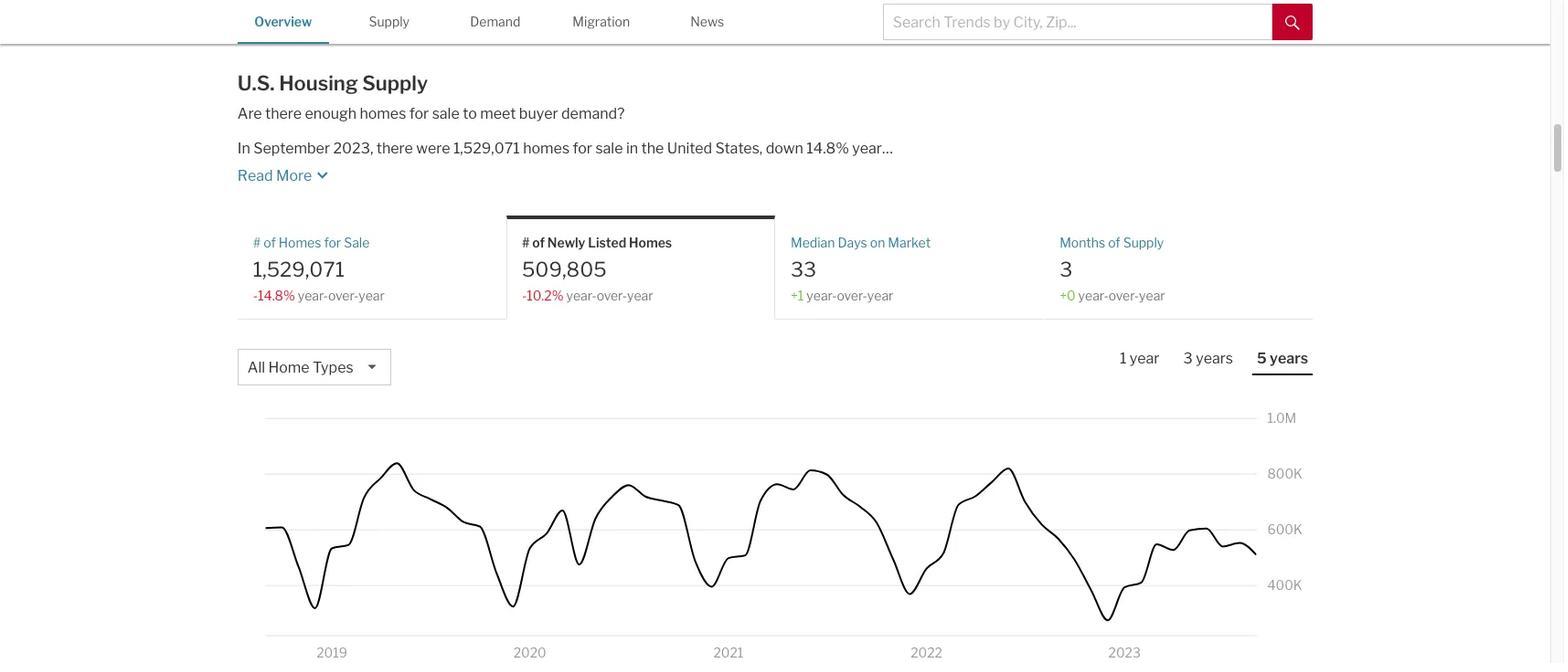 Task type: describe. For each thing, give the bounding box(es) containing it.
overview
[[254, 14, 312, 29]]

read more link
[[237, 159, 990, 187]]

demand?
[[561, 105, 625, 123]]

are
[[237, 105, 262, 123]]

years for 5 years
[[1270, 350, 1308, 367]]

demand
[[470, 14, 520, 29]]

1 horizontal spatial sale
[[595, 140, 623, 157]]

…
[[882, 140, 893, 157]]

3 inside button
[[1183, 350, 1193, 367]]

of for 509,805
[[532, 235, 545, 251]]

+1
[[791, 288, 804, 303]]

over- inside months of supply 3 +0 year-over-year
[[1109, 288, 1139, 303]]

years for 3 years
[[1196, 350, 1233, 367]]

meet
[[480, 105, 516, 123]]

year inside # of newly listed homes 509,805 -10.2% year-over-year
[[627, 288, 653, 303]]

# for 1,529,071
[[253, 235, 261, 251]]

over- inside # of newly listed homes 509,805 -10.2% year-over-year
[[597, 288, 627, 303]]

supply for u.s. housing supply
[[362, 71, 428, 95]]

over- inside # of homes for sale 1,529,071 -14.8% year-over-year
[[328, 288, 359, 303]]

days
[[838, 235, 867, 251]]

- for 1,529,071
[[253, 288, 258, 303]]

read more
[[237, 168, 312, 185]]

# for 509,805
[[522, 235, 530, 251]]

homes inside # of newly listed homes 509,805 -10.2% year-over-year
[[629, 235, 672, 251]]

sale
[[344, 235, 370, 251]]

10.2%
[[527, 288, 564, 303]]

14.8% inside # of homes for sale 1,529,071 -14.8% year-over-year
[[258, 288, 295, 303]]

3 inside months of supply 3 +0 year-over-year
[[1060, 257, 1073, 281]]

0 horizontal spatial homes
[[360, 105, 406, 123]]

u.s.
[[237, 71, 275, 95]]

supply for months of supply 3 +0 year-over-year
[[1123, 235, 1164, 251]]

year- inside months of supply 3 +0 year-over-year
[[1078, 288, 1109, 303]]

in september 2023, there were 1,529,071 homes for sale in the united states, down 14.8% year …
[[237, 140, 893, 157]]

1 vertical spatial for
[[573, 140, 592, 157]]

types
[[313, 359, 353, 377]]

all home types
[[248, 359, 353, 377]]

were
[[416, 140, 450, 157]]

+0
[[1060, 288, 1076, 303]]

1
[[1120, 350, 1127, 367]]

0 vertical spatial there
[[265, 105, 302, 123]]

1,529,071 for homes
[[453, 140, 520, 157]]

news link
[[662, 0, 753, 42]]

over- inside median days on market 33 +1 year-over-year
[[837, 288, 867, 303]]

1 year button
[[1115, 349, 1164, 374]]

5
[[1257, 350, 1267, 367]]

overview link
[[237, 0, 329, 42]]

are there enough homes for sale to meet buyer demand?
[[237, 105, 625, 123]]



Task type: vqa. For each thing, say whether or not it's contained in the screenshot.


Task type: locate. For each thing, give the bounding box(es) containing it.
# inside # of newly listed homes 509,805 -10.2% year-over-year
[[522, 235, 530, 251]]

market
[[888, 235, 931, 251]]

years right 5
[[1270, 350, 1308, 367]]

year inside # of homes for sale 1,529,071 -14.8% year-over-year
[[359, 288, 385, 303]]

5 years button
[[1252, 349, 1313, 376]]

2 # from the left
[[522, 235, 530, 251]]

homes right listed
[[629, 235, 672, 251]]

0 horizontal spatial years
[[1196, 350, 1233, 367]]

years inside button
[[1196, 350, 1233, 367]]

1 over- from the left
[[328, 288, 359, 303]]

2 - from the left
[[522, 288, 527, 303]]

sale left in
[[595, 140, 623, 157]]

of inside # of newly listed homes 509,805 -10.2% year-over-year
[[532, 235, 545, 251]]

supply up are there enough homes for sale to meet buyer demand?
[[362, 71, 428, 95]]

of left 'newly'
[[532, 235, 545, 251]]

newly
[[547, 235, 585, 251]]

#
[[253, 235, 261, 251], [522, 235, 530, 251]]

over- down listed
[[597, 288, 627, 303]]

supply right months
[[1123, 235, 1164, 251]]

14.8% right down
[[807, 140, 849, 157]]

3 right 1 year
[[1183, 350, 1193, 367]]

median days on market 33 +1 year-over-year
[[791, 235, 931, 303]]

of inside # of homes for sale 1,529,071 -14.8% year-over-year
[[263, 235, 276, 251]]

0 horizontal spatial homes
[[279, 235, 321, 251]]

months of supply 3 +0 year-over-year
[[1060, 235, 1165, 303]]

- down 509,805
[[522, 288, 527, 303]]

2 vertical spatial supply
[[1123, 235, 1164, 251]]

14.8%
[[807, 140, 849, 157], [258, 288, 295, 303]]

0 vertical spatial 1,529,071
[[453, 140, 520, 157]]

3 years
[[1183, 350, 1233, 367]]

1,529,071 down meet at the left of the page
[[453, 140, 520, 157]]

2 vertical spatial for
[[324, 235, 341, 251]]

Search Trends by City, Zip... search field
[[883, 4, 1273, 40]]

september
[[253, 140, 330, 157]]

years left 5
[[1196, 350, 1233, 367]]

there right are
[[265, 105, 302, 123]]

homes
[[279, 235, 321, 251], [629, 235, 672, 251]]

for left sale
[[324, 235, 341, 251]]

years
[[1196, 350, 1233, 367], [1270, 350, 1308, 367]]

enough
[[305, 105, 357, 123]]

1 - from the left
[[253, 288, 258, 303]]

1 # from the left
[[253, 235, 261, 251]]

years inside button
[[1270, 350, 1308, 367]]

sale left 'to'
[[432, 105, 460, 123]]

year- right +0
[[1078, 288, 1109, 303]]

demand link
[[450, 0, 541, 42]]

year- inside # of homes for sale 1,529,071 -14.8% year-over-year
[[298, 288, 328, 303]]

year-
[[298, 288, 328, 303], [566, 288, 597, 303], [807, 288, 837, 303], [1078, 288, 1109, 303]]

- for 509,805
[[522, 288, 527, 303]]

1 vertical spatial 14.8%
[[258, 288, 295, 303]]

1 vertical spatial supply
[[362, 71, 428, 95]]

for down demand?
[[573, 140, 592, 157]]

3 up +0
[[1060, 257, 1073, 281]]

1 horizontal spatial 14.8%
[[807, 140, 849, 157]]

housing
[[279, 71, 358, 95]]

over- down sale
[[328, 288, 359, 303]]

1 horizontal spatial 3
[[1183, 350, 1193, 367]]

supply
[[369, 14, 410, 29], [362, 71, 428, 95], [1123, 235, 1164, 251]]

# inside # of homes for sale 1,529,071 -14.8% year-over-year
[[253, 235, 261, 251]]

migration link
[[556, 0, 647, 42]]

the
[[641, 140, 664, 157]]

supply up u.s. housing supply
[[369, 14, 410, 29]]

4 over- from the left
[[1109, 288, 1139, 303]]

of inside months of supply 3 +0 year-over-year
[[1108, 235, 1120, 251]]

- up the all
[[253, 288, 258, 303]]

supply link
[[343, 0, 435, 42]]

- inside # of newly listed homes 509,805 -10.2% year-over-year
[[522, 288, 527, 303]]

1 of from the left
[[263, 235, 276, 251]]

0 vertical spatial for
[[409, 105, 429, 123]]

year- inside median days on market 33 +1 year-over-year
[[807, 288, 837, 303]]

509,805
[[522, 257, 607, 281]]

0 horizontal spatial for
[[324, 235, 341, 251]]

homes inside # of homes for sale 1,529,071 -14.8% year-over-year
[[279, 235, 321, 251]]

more
[[276, 168, 312, 185]]

submit search image
[[1285, 15, 1300, 30]]

year inside median days on market 33 +1 year-over-year
[[867, 288, 894, 303]]

1 horizontal spatial homes
[[629, 235, 672, 251]]

u.s. housing supply
[[237, 71, 428, 95]]

1 horizontal spatial #
[[522, 235, 530, 251]]

over-
[[328, 288, 359, 303], [597, 288, 627, 303], [837, 288, 867, 303], [1109, 288, 1139, 303]]

1,529,071 down sale
[[253, 257, 345, 281]]

0 horizontal spatial 14.8%
[[258, 288, 295, 303]]

states,
[[715, 140, 763, 157]]

homes down 'buyer'
[[523, 140, 570, 157]]

buyer
[[519, 105, 558, 123]]

year inside months of supply 3 +0 year-over-year
[[1139, 288, 1165, 303]]

year- down 509,805
[[566, 288, 597, 303]]

all
[[248, 359, 265, 377]]

0 vertical spatial homes
[[360, 105, 406, 123]]

1 horizontal spatial 1,529,071
[[453, 140, 520, 157]]

1 horizontal spatial years
[[1270, 350, 1308, 367]]

homes up the 2023,
[[360, 105, 406, 123]]

home
[[268, 359, 310, 377]]

year
[[852, 140, 882, 157], [359, 288, 385, 303], [627, 288, 653, 303], [867, 288, 894, 303], [1139, 288, 1165, 303], [1130, 350, 1160, 367]]

sale
[[432, 105, 460, 123], [595, 140, 623, 157]]

1 vertical spatial sale
[[595, 140, 623, 157]]

2 years from the left
[[1270, 350, 1308, 367]]

0 vertical spatial supply
[[369, 14, 410, 29]]

on
[[870, 235, 885, 251]]

for up were
[[409, 105, 429, 123]]

median
[[791, 235, 835, 251]]

supply inside months of supply 3 +0 year-over-year
[[1123, 235, 1164, 251]]

-
[[253, 288, 258, 303], [522, 288, 527, 303]]

1 vertical spatial homes
[[523, 140, 570, 157]]

2 year- from the left
[[566, 288, 597, 303]]

of for 1,529,071
[[263, 235, 276, 251]]

2023,
[[333, 140, 373, 157]]

1 year
[[1120, 350, 1160, 367]]

3 of from the left
[[1108, 235, 1120, 251]]

3 year- from the left
[[807, 288, 837, 303]]

3
[[1060, 257, 1073, 281], [1183, 350, 1193, 367]]

0 horizontal spatial 1,529,071
[[253, 257, 345, 281]]

year inside button
[[1130, 350, 1160, 367]]

1 horizontal spatial for
[[409, 105, 429, 123]]

down
[[766, 140, 803, 157]]

there
[[265, 105, 302, 123], [376, 140, 413, 157]]

1 vertical spatial 1,529,071
[[253, 257, 345, 281]]

of for 3
[[1108, 235, 1120, 251]]

1 vertical spatial 3
[[1183, 350, 1193, 367]]

0 horizontal spatial sale
[[432, 105, 460, 123]]

homes left sale
[[279, 235, 321, 251]]

33
[[791, 257, 817, 281]]

1,529,071 inside # of homes for sale 1,529,071 -14.8% year-over-year
[[253, 257, 345, 281]]

over- right +0
[[1109, 288, 1139, 303]]

1 horizontal spatial there
[[376, 140, 413, 157]]

# of newly listed homes 509,805 -10.2% year-over-year
[[522, 235, 672, 303]]

5 years
[[1257, 350, 1308, 367]]

14.8% up the home
[[258, 288, 295, 303]]

2 of from the left
[[532, 235, 545, 251]]

0 horizontal spatial there
[[265, 105, 302, 123]]

migration
[[573, 14, 630, 29]]

# left 'newly'
[[522, 235, 530, 251]]

2 over- from the left
[[597, 288, 627, 303]]

1 years from the left
[[1196, 350, 1233, 367]]

year- up all home types
[[298, 288, 328, 303]]

0 vertical spatial 3
[[1060, 257, 1073, 281]]

2 homes from the left
[[629, 235, 672, 251]]

0 vertical spatial 14.8%
[[807, 140, 849, 157]]

for inside # of homes for sale 1,529,071 -14.8% year-over-year
[[324, 235, 341, 251]]

4 year- from the left
[[1078, 288, 1109, 303]]

to
[[463, 105, 477, 123]]

3 over- from the left
[[837, 288, 867, 303]]

1 horizontal spatial -
[[522, 288, 527, 303]]

1,529,071
[[453, 140, 520, 157], [253, 257, 345, 281]]

3 years button
[[1179, 349, 1238, 374]]

year- right +1
[[807, 288, 837, 303]]

0 horizontal spatial of
[[263, 235, 276, 251]]

1 homes from the left
[[279, 235, 321, 251]]

news
[[690, 14, 724, 29]]

1 vertical spatial there
[[376, 140, 413, 157]]

1 horizontal spatial homes
[[523, 140, 570, 157]]

0 horizontal spatial -
[[253, 288, 258, 303]]

0 vertical spatial sale
[[432, 105, 460, 123]]

0 horizontal spatial 3
[[1060, 257, 1073, 281]]

of
[[263, 235, 276, 251], [532, 235, 545, 251], [1108, 235, 1120, 251]]

united
[[667, 140, 712, 157]]

2 horizontal spatial of
[[1108, 235, 1120, 251]]

in
[[237, 140, 250, 157]]

1 year- from the left
[[298, 288, 328, 303]]

# down read
[[253, 235, 261, 251]]

there left were
[[376, 140, 413, 157]]

homes
[[360, 105, 406, 123], [523, 140, 570, 157]]

for
[[409, 105, 429, 123], [573, 140, 592, 157], [324, 235, 341, 251]]

- inside # of homes for sale 1,529,071 -14.8% year-over-year
[[253, 288, 258, 303]]

over- down 'days'
[[837, 288, 867, 303]]

months
[[1060, 235, 1105, 251]]

in
[[626, 140, 638, 157]]

read
[[237, 168, 273, 185]]

of down read more
[[263, 235, 276, 251]]

0 horizontal spatial #
[[253, 235, 261, 251]]

listed
[[588, 235, 626, 251]]

of right months
[[1108, 235, 1120, 251]]

1,529,071 for -
[[253, 257, 345, 281]]

1 horizontal spatial of
[[532, 235, 545, 251]]

2 horizontal spatial for
[[573, 140, 592, 157]]

# of homes for sale 1,529,071 -14.8% year-over-year
[[253, 235, 385, 303]]

year- inside # of newly listed homes 509,805 -10.2% year-over-year
[[566, 288, 597, 303]]



